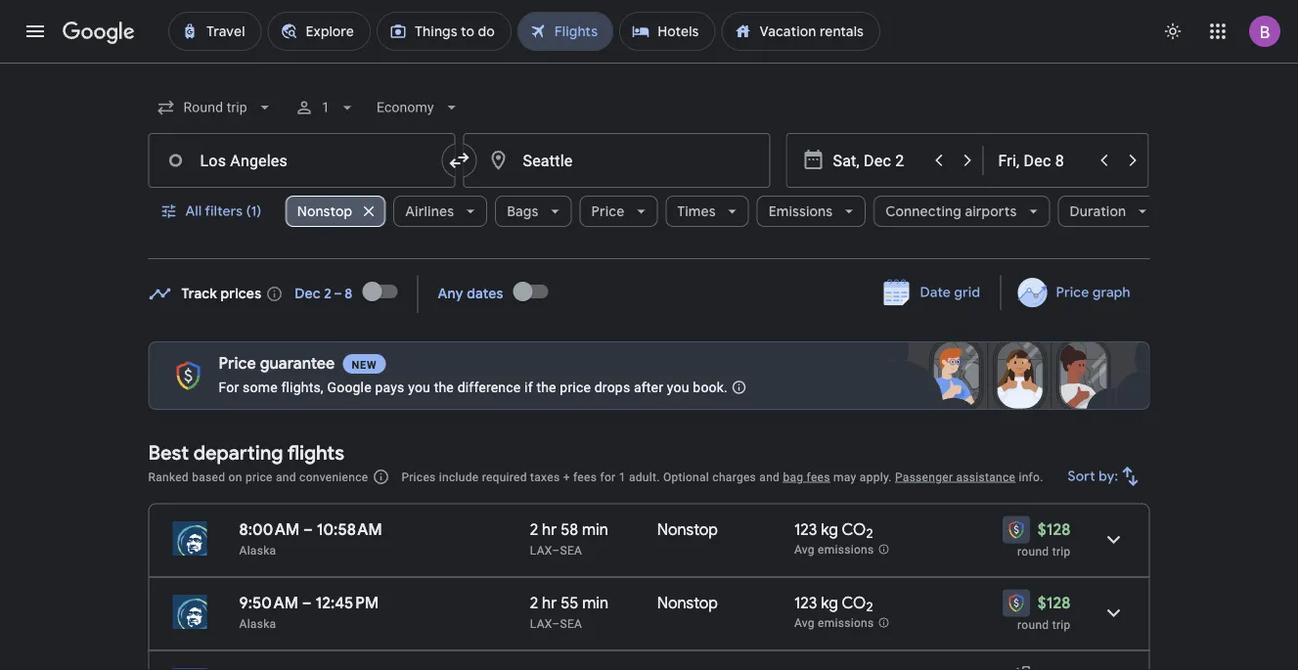 Task type: vqa. For each thing, say whether or not it's contained in the screenshot.
tab list in 'Chipotle Mexican Grill' main content
no



Task type: locate. For each thing, give the bounding box(es) containing it.
prices
[[402, 470, 436, 484]]

trip
[[1053, 545, 1071, 558], [1053, 618, 1071, 632]]

sea inside 2 hr 58 min lax – sea
[[560, 544, 583, 557]]

0 vertical spatial sea
[[560, 544, 583, 557]]

New feature text field
[[343, 354, 386, 374]]

trip for 2 hr 58 min
[[1053, 545, 1071, 558]]

flight details. leaves los angeles international airport at 8:00 am on saturday, december 2 and arrives at seattle-tacoma international airport at 10:58 am on saturday, december 2. image
[[1091, 516, 1138, 563]]

1 horizontal spatial you
[[667, 379, 690, 395]]

0 horizontal spatial price
[[219, 354, 256, 374]]

alaska
[[239, 544, 276, 557], [239, 617, 276, 631]]

– right 8:00 am
[[304, 520, 313, 540]]

any dates
[[438, 285, 504, 303]]

1 vertical spatial sea
[[560, 617, 583, 631]]

None search field
[[148, 84, 1160, 259]]

1 vertical spatial lax
[[530, 617, 552, 631]]

nonstop flight. element
[[658, 520, 718, 543], [658, 593, 718, 616]]

min right the 55
[[583, 593, 609, 613]]

2
[[530, 520, 539, 540], [867, 526, 874, 542], [530, 593, 539, 613], [867, 599, 874, 616]]

2 alaska from the top
[[239, 617, 276, 631]]

2 co from the top
[[842, 593, 867, 613]]

date grid button
[[870, 275, 997, 310]]

1 vertical spatial min
[[583, 593, 609, 613]]

1 123 kg co 2 from the top
[[795, 520, 874, 542]]

0 vertical spatial lax
[[530, 544, 552, 557]]

1 the from the left
[[434, 379, 454, 395]]

departing
[[194, 440, 283, 465]]

0 horizontal spatial you
[[408, 379, 431, 395]]

fees right bag
[[807, 470, 831, 484]]

co for 2 hr 55 min
[[842, 593, 867, 613]]

round trip for 2 hr 55 min
[[1018, 618, 1071, 632]]

1 vertical spatial avg emissions
[[795, 617, 875, 631]]

min
[[582, 520, 609, 540], [583, 593, 609, 613]]

bag fees button
[[783, 470, 831, 484]]

the right if
[[537, 379, 557, 395]]

2 avg emissions from the top
[[795, 617, 875, 631]]

track
[[182, 285, 217, 303]]

dec 2 – 8
[[295, 285, 353, 303]]

128 US dollars text field
[[1038, 520, 1071, 540]]

1 horizontal spatial and
[[760, 470, 780, 484]]

the
[[434, 379, 454, 395], [537, 379, 557, 395]]

0 vertical spatial 123 kg co 2
[[795, 520, 874, 542]]

avg for 2 hr 55 min
[[795, 617, 815, 631]]

avg emissions for 2 hr 55 min
[[795, 617, 875, 631]]

hr for 58
[[542, 520, 557, 540]]

12:45 pm
[[316, 593, 379, 613]]

some
[[243, 379, 278, 395]]

airports
[[965, 203, 1017, 220]]

avg
[[795, 543, 815, 557], [795, 617, 815, 631]]

round trip down $128 text field
[[1018, 545, 1071, 558]]

2 vertical spatial price
[[219, 354, 256, 374]]

1 vertical spatial round trip
[[1018, 618, 1071, 632]]

1 trip from the top
[[1053, 545, 1071, 558]]

2 $128 from the top
[[1038, 593, 1071, 613]]

passenger
[[896, 470, 954, 484]]

2 emissions from the top
[[818, 617, 875, 631]]

sea
[[560, 544, 583, 557], [560, 617, 583, 631]]

None text field
[[463, 133, 771, 188]]

1 horizontal spatial 1
[[619, 470, 626, 484]]

$128 left flight details. leaves los angeles international airport at 9:50 am on saturday, december 2 and arrives at seattle-tacoma international airport at 12:45 pm on saturday, december 2. icon
[[1038, 593, 1071, 613]]

$128 for 2 hr 55 min
[[1038, 593, 1071, 613]]

difference
[[458, 379, 521, 395]]

1 horizontal spatial the
[[537, 379, 557, 395]]

find the best price region
[[148, 268, 1151, 326]]

lax inside 2 hr 55 min lax – sea
[[530, 617, 552, 631]]

1 button
[[287, 84, 365, 131]]

price right bags popup button
[[591, 203, 624, 220]]

price inside button
[[1056, 284, 1090, 301]]

2 trip from the top
[[1053, 618, 1071, 632]]

prices
[[221, 285, 262, 303]]

you right pays
[[408, 379, 431, 395]]

fees right +
[[574, 470, 597, 484]]

guarantee
[[260, 354, 335, 374]]

leaves los angeles international airport at 8:00 am on saturday, december 2 and arrives at seattle-tacoma international airport at 10:58 am on saturday, december 2. element
[[239, 520, 383, 540]]

lax
[[530, 544, 552, 557], [530, 617, 552, 631]]

9:50 am
[[239, 593, 298, 613]]

connecting airports
[[886, 203, 1017, 220]]

2 lax from the top
[[530, 617, 552, 631]]

prices include required taxes + fees for 1 adult. optional charges and bag fees may apply. passenger assistance
[[402, 470, 1016, 484]]

charges
[[713, 470, 757, 484]]

0 vertical spatial co
[[842, 520, 867, 540]]

$128 for 2 hr 58 min
[[1038, 520, 1071, 540]]

–
[[304, 520, 313, 540], [552, 544, 560, 557], [302, 593, 312, 613], [552, 617, 560, 631]]

trip down $128 text field
[[1053, 545, 1071, 558]]

2 123 kg co 2 from the top
[[795, 593, 874, 616]]

0 vertical spatial nonstop
[[297, 203, 352, 220]]

0 horizontal spatial price
[[246, 470, 273, 484]]

0 vertical spatial round trip
[[1018, 545, 1071, 558]]

price left graph
[[1056, 284, 1090, 301]]

co for 2 hr 58 min
[[842, 520, 867, 540]]

0 horizontal spatial 1
[[322, 99, 330, 115]]

1 horizontal spatial price
[[591, 203, 624, 220]]

emissions
[[769, 203, 833, 220]]

best
[[148, 440, 189, 465]]

1 vertical spatial emissions
[[818, 617, 875, 631]]

1 horizontal spatial fees
[[807, 470, 831, 484]]

1
[[322, 99, 330, 115], [619, 470, 626, 484]]

0 vertical spatial kg
[[821, 520, 839, 540]]

2 round trip from the top
[[1018, 618, 1071, 632]]

2 kg from the top
[[821, 593, 839, 613]]

emissions
[[818, 543, 875, 557], [818, 617, 875, 631]]

0 vertical spatial $128
[[1038, 520, 1071, 540]]

8:00 am – 10:58 am alaska
[[239, 520, 383, 557]]

1 kg from the top
[[821, 520, 839, 540]]

book.
[[693, 379, 728, 395]]

Arrival time: 12:45 PM. text field
[[316, 593, 379, 613]]

– down total duration 2 hr 58 min. 'element'
[[552, 544, 560, 557]]

the left difference
[[434, 379, 454, 395]]

sea for 58
[[560, 544, 583, 557]]

optional
[[664, 470, 710, 484]]

you
[[408, 379, 431, 395], [667, 379, 690, 395]]

kg for 2 hr 58 min
[[821, 520, 839, 540]]

1 emissions from the top
[[818, 543, 875, 557]]

min inside 2 hr 58 min lax – sea
[[582, 520, 609, 540]]

nonstop for 2 hr 58 min
[[658, 520, 718, 540]]

on
[[229, 470, 242, 484]]

and left bag
[[760, 470, 780, 484]]

hr inside 2 hr 55 min lax – sea
[[542, 593, 557, 613]]

2 – 8
[[324, 285, 353, 303]]

2 hr from the top
[[542, 593, 557, 613]]

learn more about tracked prices image
[[266, 285, 283, 303]]

0 vertical spatial price
[[560, 379, 591, 395]]

1 round trip from the top
[[1018, 545, 1071, 558]]

round
[[1018, 545, 1050, 558], [1018, 618, 1050, 632]]

bags button
[[495, 188, 572, 235]]

10:58 am
[[317, 520, 383, 540]]

1 $128 from the top
[[1038, 520, 1071, 540]]

price for price guarantee
[[219, 354, 256, 374]]

adult.
[[629, 470, 660, 484]]

round trip down 128 us dollars text field
[[1018, 618, 1071, 632]]

new
[[352, 359, 377, 371]]

nonstop inside popup button
[[297, 203, 352, 220]]

trip down 128 us dollars text field
[[1053, 618, 1071, 632]]

and
[[276, 470, 296, 484], [760, 470, 780, 484]]

price inside popup button
[[591, 203, 624, 220]]

1 co from the top
[[842, 520, 867, 540]]

graph
[[1093, 284, 1131, 301]]

None text field
[[148, 133, 456, 188]]

2 avg from the top
[[795, 617, 815, 631]]

min right 58
[[582, 520, 609, 540]]

1 vertical spatial 123
[[795, 593, 818, 613]]

best departing flights
[[148, 440, 345, 465]]

2 round from the top
[[1018, 618, 1050, 632]]

0 horizontal spatial the
[[434, 379, 454, 395]]

None field
[[148, 90, 283, 125], [369, 90, 469, 125], [148, 90, 283, 125], [369, 90, 469, 125]]

emissions for 2 hr 55 min
[[818, 617, 875, 631]]

airlines
[[405, 203, 454, 220]]

price up for
[[219, 354, 256, 374]]

0 vertical spatial hr
[[542, 520, 557, 540]]

1 vertical spatial kg
[[821, 593, 839, 613]]

123 for 2 hr 55 min
[[795, 593, 818, 613]]

0 vertical spatial price
[[591, 203, 624, 220]]

2 123 from the top
[[795, 593, 818, 613]]

change appearance image
[[1150, 8, 1197, 55]]

alaska inside 9:50 am – 12:45 pm alaska
[[239, 617, 276, 631]]

all filters (1) button
[[148, 188, 277, 235]]

sea inside 2 hr 55 min lax – sea
[[560, 617, 583, 631]]

1 you from the left
[[408, 379, 431, 395]]

1 vertical spatial alaska
[[239, 617, 276, 631]]

lax down total duration 2 hr 58 min. 'element'
[[530, 544, 552, 557]]

0 vertical spatial round
[[1018, 545, 1050, 558]]

2 inside 2 hr 58 min lax – sea
[[530, 520, 539, 540]]

2 hr 55 min lax – sea
[[530, 593, 609, 631]]

0 horizontal spatial and
[[276, 470, 296, 484]]

1 round from the top
[[1018, 545, 1050, 558]]

ranked
[[148, 470, 189, 484]]

co
[[842, 520, 867, 540], [842, 593, 867, 613]]

min inside 2 hr 55 min lax – sea
[[583, 593, 609, 613]]

0 vertical spatial alaska
[[239, 544, 276, 557]]

1 nonstop flight. element from the top
[[658, 520, 718, 543]]

round down $128 text field
[[1018, 545, 1050, 558]]

55
[[561, 593, 579, 613]]

1 hr from the top
[[542, 520, 557, 540]]

1 vertical spatial $128
[[1038, 593, 1071, 613]]

1 vertical spatial trip
[[1053, 618, 1071, 632]]

kg for 2 hr 55 min
[[821, 593, 839, 613]]

kg
[[821, 520, 839, 540], [821, 593, 839, 613]]

1 vertical spatial price
[[246, 470, 273, 484]]

1 alaska from the top
[[239, 544, 276, 557]]

123 kg co 2
[[795, 520, 874, 542], [795, 593, 874, 616]]

123 kg co 2 for 2 hr 58 min
[[795, 520, 874, 542]]

$128 down sort at the bottom
[[1038, 520, 1071, 540]]

1 vertical spatial 123 kg co 2
[[795, 593, 874, 616]]

– down total duration 2 hr 55 min. element
[[552, 617, 560, 631]]

hr left the 55
[[542, 593, 557, 613]]

you right after at the bottom of the page
[[667, 379, 690, 395]]

0 vertical spatial 1
[[322, 99, 330, 115]]

2 nonstop flight. element from the top
[[658, 593, 718, 616]]

and down flights
[[276, 470, 296, 484]]

lax inside 2 hr 58 min lax – sea
[[530, 544, 552, 557]]

0 vertical spatial emissions
[[818, 543, 875, 557]]

sea down 58
[[560, 544, 583, 557]]

1 vertical spatial co
[[842, 593, 867, 613]]

date
[[921, 284, 951, 301]]

2 vertical spatial nonstop
[[658, 593, 718, 613]]

alaska inside the 8:00 am – 10:58 am alaska
[[239, 544, 276, 557]]

round down 128 us dollars text field
[[1018, 618, 1050, 632]]

alaska down 8:00 am
[[239, 544, 276, 557]]

drops
[[595, 379, 631, 395]]

128 US dollars text field
[[1038, 593, 1071, 613]]

lax down total duration 2 hr 55 min. element
[[530, 617, 552, 631]]

date grid
[[921, 284, 981, 301]]

– right 9:50 am
[[302, 593, 312, 613]]

price
[[591, 203, 624, 220], [1056, 284, 1090, 301], [219, 354, 256, 374]]

0 vertical spatial trip
[[1053, 545, 1071, 558]]

1 vertical spatial nonstop
[[658, 520, 718, 540]]

1 vertical spatial round
[[1018, 618, 1050, 632]]

1 avg emissions from the top
[[795, 543, 875, 557]]

2 horizontal spatial price
[[1056, 284, 1090, 301]]

alaska down 9:50 am
[[239, 617, 276, 631]]

1 lax from the top
[[530, 544, 552, 557]]

hr left 58
[[542, 520, 557, 540]]

0 vertical spatial nonstop flight. element
[[658, 520, 718, 543]]

0 vertical spatial min
[[582, 520, 609, 540]]

2 sea from the top
[[560, 617, 583, 631]]

price right on
[[246, 470, 273, 484]]

$128
[[1038, 520, 1071, 540], [1038, 593, 1071, 613]]

0 vertical spatial avg emissions
[[795, 543, 875, 557]]

price
[[560, 379, 591, 395], [246, 470, 273, 484]]

based
[[192, 470, 225, 484]]

price left drops
[[560, 379, 591, 395]]

+
[[563, 470, 570, 484]]

1 vertical spatial 1
[[619, 470, 626, 484]]

1 vertical spatial hr
[[542, 593, 557, 613]]

1 vertical spatial price
[[1056, 284, 1090, 301]]

1 sea from the top
[[560, 544, 583, 557]]

ranked based on price and convenience
[[148, 470, 368, 484]]

1 avg from the top
[[795, 543, 815, 557]]

nonstop flight. element for 2 hr 58 min
[[658, 520, 718, 543]]

(1)
[[246, 203, 262, 220]]

1 vertical spatial nonstop flight. element
[[658, 593, 718, 616]]

grid
[[955, 284, 981, 301]]

hr inside 2 hr 58 min lax – sea
[[542, 520, 557, 540]]

1 vertical spatial avg
[[795, 617, 815, 631]]

0 horizontal spatial fees
[[574, 470, 597, 484]]

1 123 from the top
[[795, 520, 818, 540]]

0 vertical spatial 123
[[795, 520, 818, 540]]

price guarantee
[[219, 354, 335, 374]]

1 fees from the left
[[574, 470, 597, 484]]

for
[[219, 379, 239, 395]]

– inside 2 hr 58 min lax – sea
[[552, 544, 560, 557]]

58
[[561, 520, 579, 540]]

all filters (1)
[[185, 203, 262, 220]]

0 vertical spatial avg
[[795, 543, 815, 557]]

sea down the 55
[[560, 617, 583, 631]]

– inside 9:50 am – 12:45 pm alaska
[[302, 593, 312, 613]]



Task type: describe. For each thing, give the bounding box(es) containing it.
1 inside the best departing flights main content
[[619, 470, 626, 484]]

– inside 2 hr 55 min lax – sea
[[552, 617, 560, 631]]

Departure time: 9:50 AM. text field
[[239, 593, 298, 613]]

for
[[600, 470, 616, 484]]

track prices
[[182, 285, 262, 303]]

2 inside 2 hr 55 min lax – sea
[[530, 593, 539, 613]]

flights
[[287, 440, 345, 465]]

best departing flights main content
[[148, 268, 1151, 670]]

Departure time: 8:00 AM. text field
[[239, 520, 300, 540]]

none search field containing all filters (1)
[[148, 84, 1160, 259]]

– inside the 8:00 am – 10:58 am alaska
[[304, 520, 313, 540]]

nonstop for 2 hr 55 min
[[658, 593, 718, 613]]

times
[[677, 203, 716, 220]]

Departure text field
[[833, 134, 923, 187]]

swap origin and destination. image
[[448, 149, 471, 172]]

avg for 2 hr 58 min
[[795, 543, 815, 557]]

nonstop flight. element for 2 hr 55 min
[[658, 593, 718, 616]]

google
[[327, 379, 372, 395]]

price graph
[[1056, 284, 1131, 301]]

connecting airports button
[[874, 188, 1050, 235]]

bags
[[507, 203, 538, 220]]

sort by: button
[[1061, 453, 1151, 500]]

for some flights, google pays you the difference if the price drops after you book.
[[219, 379, 728, 395]]

emissions for 2 hr 58 min
[[818, 543, 875, 557]]

round for 2 hr 55 min
[[1018, 618, 1050, 632]]

required
[[482, 470, 527, 484]]

connecting
[[886, 203, 962, 220]]

123 kg co 2 for 2 hr 55 min
[[795, 593, 874, 616]]

min for 2 hr 58 min
[[582, 520, 609, 540]]

sort
[[1069, 468, 1096, 485]]

apply.
[[860, 470, 892, 484]]

total duration 2 hr 55 min. element
[[530, 593, 658, 616]]

learn more about ranking image
[[372, 468, 390, 486]]

convenience
[[300, 470, 368, 484]]

after
[[634, 379, 664, 395]]

Return text field
[[999, 134, 1089, 187]]

2 you from the left
[[667, 379, 690, 395]]

lax for 2 hr 55 min
[[530, 617, 552, 631]]

sea for 55
[[560, 617, 583, 631]]

alaska for 8:00 am
[[239, 544, 276, 557]]

times button
[[665, 188, 749, 235]]

by:
[[1100, 468, 1119, 485]]

hr for 55
[[542, 593, 557, 613]]

if
[[525, 379, 533, 395]]

min for 2 hr 55 min
[[583, 593, 609, 613]]

Arrival time: 10:58 AM. text field
[[317, 520, 383, 540]]

duration button
[[1058, 188, 1160, 235]]

main menu image
[[23, 20, 47, 43]]

all
[[185, 203, 202, 220]]

9:50 am – 12:45 pm alaska
[[239, 593, 379, 631]]

lax for 2 hr 58 min
[[530, 544, 552, 557]]

sort by:
[[1069, 468, 1119, 485]]

2 the from the left
[[537, 379, 557, 395]]

2 hr 58 min lax – sea
[[530, 520, 609, 557]]

dates
[[467, 285, 504, 303]]

loading results progress bar
[[0, 63, 1299, 67]]

passenger assistance button
[[896, 470, 1016, 484]]

pays
[[375, 379, 405, 395]]

alaska for 9:50 am
[[239, 617, 276, 631]]

round for 2 hr 58 min
[[1018, 545, 1050, 558]]

include
[[439, 470, 479, 484]]

2 fees from the left
[[807, 470, 831, 484]]

total duration 2 hr 58 min. element
[[530, 520, 658, 543]]

airlines button
[[393, 188, 487, 235]]

price button
[[579, 188, 658, 235]]

2 and from the left
[[760, 470, 780, 484]]

assistance
[[957, 470, 1016, 484]]

1 inside popup button
[[322, 99, 330, 115]]

may
[[834, 470, 857, 484]]

learn more about price guarantee image
[[716, 364, 763, 411]]

flights,
[[281, 379, 324, 395]]

any
[[438, 285, 464, 303]]

emissions button
[[757, 188, 866, 235]]

price for price graph
[[1056, 284, 1090, 301]]

flight details. leaves los angeles international airport at 9:50 am on saturday, december 2 and arrives at seattle-tacoma international airport at 12:45 pm on saturday, december 2. image
[[1091, 590, 1138, 637]]

trip for 2 hr 55 min
[[1053, 618, 1071, 632]]

1 and from the left
[[276, 470, 296, 484]]

price graph button
[[1006, 275, 1147, 310]]

duration
[[1070, 203, 1126, 220]]

price for price
[[591, 203, 624, 220]]

round trip for 2 hr 58 min
[[1018, 545, 1071, 558]]

bag
[[783, 470, 804, 484]]

123 for 2 hr 58 min
[[795, 520, 818, 540]]

leaves los angeles international airport at 9:50 am on saturday, december 2 and arrives at seattle-tacoma international airport at 12:45 pm on saturday, december 2. element
[[239, 593, 379, 613]]

nonstop button
[[285, 188, 385, 235]]

filters
[[205, 203, 243, 220]]

taxes
[[531, 470, 560, 484]]

dec
[[295, 285, 321, 303]]

1 horizontal spatial price
[[560, 379, 591, 395]]

avg emissions for 2 hr 58 min
[[795, 543, 875, 557]]

8:00 am
[[239, 520, 300, 540]]



